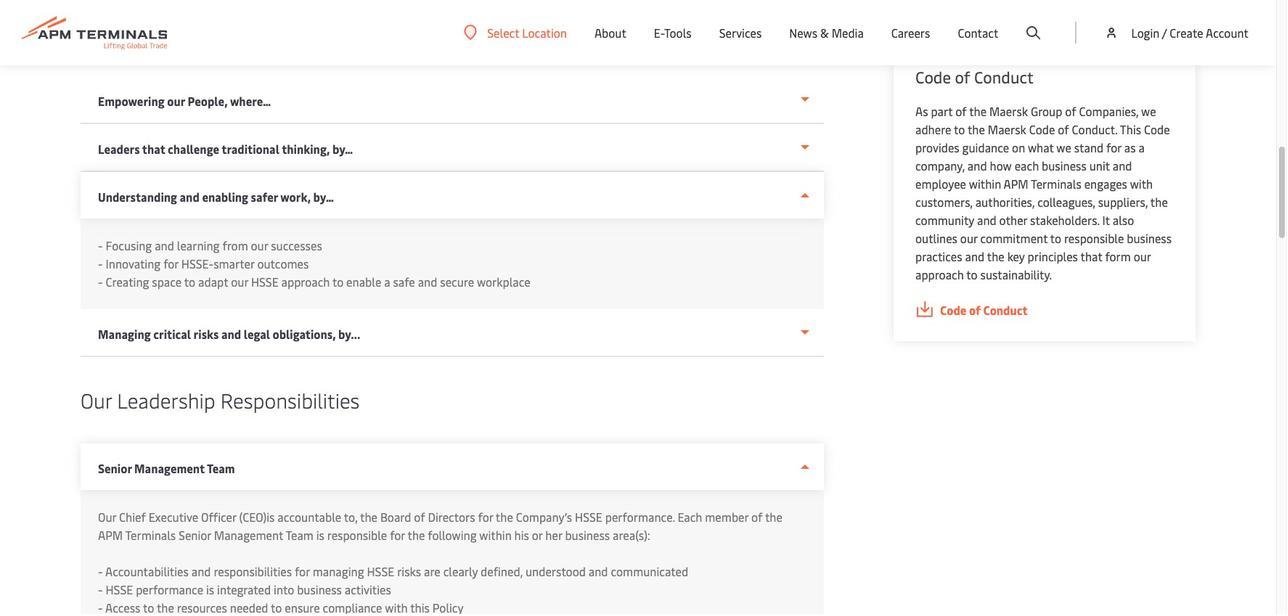 Task type: describe. For each thing, give the bounding box(es) containing it.
from
[[222, 237, 248, 253]]

and inside focusing and learning from our successes -
[[155, 237, 174, 253]]

code right this
[[1144, 121, 1170, 137]]

customers,
[[915, 194, 973, 210]]

hsse down accountabilities
[[106, 582, 133, 597]]

stand
[[1074, 139, 1104, 155]]

1 vertical spatial code of conduct
[[940, 302, 1028, 318]]

a inside as part of the maersk group of companies, we adhere to the maersk code of conduct. this code provides guidance on what we stand for as a company, and how each business unit and employee within apm terminals engages with customers, authorities, colleagues, suppliers, the community and other stakeholders.  it also outlines our commitment to responsible business practices and the key principles that form our approach to sustainability.
[[1139, 139, 1145, 155]]

understood
[[526, 563, 586, 579]]

of right member
[[751, 509, 763, 525]]

apm inside as part of the maersk group of companies, we adhere to the maersk code of conduct. this code provides guidance on what we stand for as a company, and how each business unit and employee within apm terminals engages with customers, authorities, colleagues, suppliers, the community and other stakeholders.  it also outlines our commitment to responsible business practices and the key principles that form our approach to sustainability.
[[1004, 176, 1028, 192]]

news
[[789, 25, 818, 41]]

community
[[915, 212, 974, 228]]

clearly
[[443, 563, 478, 579]]

as part of the maersk group of companies, we adhere to the maersk code of conduct. this code provides guidance on what we stand for as a company, and how each business unit and employee within apm terminals engages with customers, authorities, colleagues, suppliers, the community and other stakeholders.  it also outlines our commitment to responsible business practices and the key principles that form our approach to sustainability.
[[915, 103, 1172, 282]]

with
[[1130, 176, 1153, 192]]

approach
[[116, 19, 202, 46]]

- accountabilities and responsibilities for managing hsse risks are clearly defined, understood and communicated - hsse performance is integrated into business activities
[[98, 563, 688, 597]]

colleagues,
[[1038, 194, 1095, 210]]

smarter
[[214, 256, 254, 272]]

careers
[[891, 25, 930, 41]]

news & media button
[[789, 0, 864, 65]]

traditional
[[222, 141, 279, 157]]

1 - from the top
[[98, 237, 103, 253]]

our inside empowering our people, where… 'dropdown button'
[[167, 93, 185, 109]]

senior inside our chief executive officer (ceo)is accountable to, the board of directors for the company's hsse performance. each member of the apm terminals senior management team is responsible for the following within his or her business area(s):
[[179, 527, 211, 543]]

by...
[[338, 326, 361, 342]]

and down authorities,
[[977, 212, 997, 228]]

login
[[1131, 25, 1160, 41]]

learning
[[177, 237, 220, 253]]

the up guidance
[[968, 121, 985, 137]]

challenge
[[168, 141, 219, 157]]

of right group
[[1065, 103, 1076, 119]]

chief
[[119, 509, 146, 525]]

our right form
[[1134, 248, 1151, 264]]

login / create account link
[[1105, 0, 1249, 65]]

and down guidance
[[968, 158, 987, 174]]

responsible inside as part of the maersk group of companies, we adhere to the maersk code of conduct. this code provides guidance on what we stand for as a company, and how each business unit and employee within apm terminals engages with customers, authorities, colleagues, suppliers, the community and other stakeholders.  it also outlines our commitment to responsible business practices and the key principles that form our approach to sustainability.
[[1064, 230, 1124, 246]]

the left company's on the bottom left of the page
[[496, 509, 513, 525]]

- inside innovating for hsse-smarter outcomes -
[[98, 274, 103, 290]]

are
[[424, 563, 441, 579]]

and inside dropdown button
[[221, 326, 241, 342]]

5 - from the top
[[98, 582, 103, 597]]

business down also at the right top of the page
[[1127, 230, 1172, 246]]

accountabilities
[[105, 563, 189, 579]]

innovating for hsse-smarter outcomes -
[[98, 256, 312, 290]]

create
[[1170, 25, 1203, 41]]

code up part
[[915, 66, 951, 88]]

provides
[[915, 139, 960, 155]]

/
[[1162, 25, 1167, 41]]

enabling
[[202, 189, 248, 205]]

senior management team
[[98, 460, 235, 476]]

adapt
[[198, 274, 228, 290]]

senior inside dropdown button
[[98, 460, 132, 476]]

e-
[[654, 25, 664, 41]]

managing
[[313, 563, 364, 579]]

empowering our people, where… button
[[81, 76, 824, 124]]

for inside as part of the maersk group of companies, we adhere to the maersk code of conduct. this code provides guidance on what we stand for as a company, and how each business unit and employee within apm terminals engages with customers, authorities, colleagues, suppliers, the community and other stakeholders.  it also outlines our commitment to responsible business practices and the key principles that form our approach to sustainability.
[[1106, 139, 1122, 155]]

on
[[1012, 139, 1025, 155]]

obligations,
[[273, 326, 336, 342]]

4 - from the top
[[98, 563, 103, 579]]

leaders
[[98, 141, 140, 157]]

suppliers,
[[1098, 194, 1148, 210]]

contact button
[[958, 0, 999, 65]]

senior management team button
[[81, 444, 824, 490]]

services
[[719, 25, 762, 41]]

her
[[545, 527, 562, 543]]

conduct.
[[1072, 121, 1118, 137]]

as
[[1124, 139, 1136, 155]]

business inside - accountabilities and responsibilities for managing hsse risks are clearly defined, understood and communicated - hsse performance is integrated into business activities
[[297, 582, 342, 597]]

communicated
[[611, 563, 688, 579]]

his
[[514, 527, 529, 543]]

our for our approach
[[81, 19, 112, 46]]

focusing and learning from our successes -
[[98, 237, 325, 272]]

stakeholders.
[[1030, 212, 1100, 228]]

login / create account
[[1131, 25, 1249, 41]]

safer
[[251, 189, 278, 205]]

leaders that challenge traditional thinking, by… button
[[81, 124, 824, 172]]

1 vertical spatial a
[[384, 274, 390, 290]]

code down practices
[[940, 302, 967, 318]]

activities
[[345, 582, 391, 597]]

group
[[1031, 103, 1062, 119]]

of right part
[[956, 103, 967, 119]]

the right member
[[765, 509, 783, 525]]

secure
[[440, 274, 474, 290]]

to left sustainability.
[[967, 266, 978, 282]]

and down the as
[[1113, 158, 1132, 174]]

innovating
[[106, 256, 161, 272]]

our chief executive officer (ceo)is accountable to, the board of directors for the company's hsse performance. each member of the apm terminals senior management team is responsible for the following within his or her business area(s):
[[98, 509, 783, 543]]

board
[[380, 509, 411, 525]]

select
[[487, 24, 519, 40]]

hsse-
[[181, 256, 214, 272]]

performance. each
[[605, 509, 702, 525]]

engages
[[1084, 176, 1127, 192]]

for inside innovating for hsse-smarter outcomes -
[[163, 256, 179, 272]]

of down contact
[[955, 66, 970, 88]]

responsible inside our chief executive officer (ceo)is accountable to, the board of directors for the company's hsse performance. each member of the apm terminals senior management team is responsible for the following within his or her business area(s):
[[327, 527, 387, 543]]

media
[[832, 25, 864, 41]]

creating
[[106, 274, 149, 290]]

legal
[[244, 326, 270, 342]]

risks inside dropdown button
[[194, 326, 219, 342]]

work,
[[280, 189, 311, 205]]

0 vertical spatial code of conduct
[[915, 66, 1034, 88]]

outlines
[[915, 230, 958, 246]]

location
[[522, 24, 567, 40]]

where…
[[230, 93, 271, 109]]

e-tools button
[[654, 0, 692, 65]]

apm inside our chief executive officer (ceo)is accountable to, the board of directors for the company's hsse performance. each member of the apm terminals senior management team is responsible for the following within his or her business area(s):
[[98, 527, 123, 543]]

code up what
[[1029, 121, 1055, 137]]

0 vertical spatial maersk
[[990, 103, 1028, 119]]

understanding and enabling safer work, by… button
[[81, 172, 824, 219]]

for right directors
[[478, 509, 493, 525]]

account
[[1206, 25, 1249, 41]]

critical
[[153, 326, 191, 342]]

the right part
[[969, 103, 987, 119]]

successes
[[271, 237, 322, 253]]

leaders that challenge traditional thinking, by…
[[98, 141, 353, 157]]

and right practices
[[965, 248, 985, 264]]

1 horizontal spatial we
[[1141, 103, 1156, 119]]

our approach
[[81, 19, 202, 46]]



Task type: locate. For each thing, give the bounding box(es) containing it.
0 vertical spatial a
[[1139, 139, 1145, 155]]

senior management team element
[[81, 490, 824, 614]]

we
[[1141, 103, 1156, 119], [1057, 139, 1071, 155]]

by… right work,
[[313, 189, 334, 205]]

terminals
[[1031, 176, 1082, 192], [125, 527, 176, 543]]

each
[[1015, 158, 1039, 174]]

1 vertical spatial team
[[286, 527, 314, 543]]

managing
[[98, 326, 151, 342]]

0 vertical spatial that
[[142, 141, 165, 157]]

workplace
[[477, 274, 531, 290]]

is left integrated
[[206, 582, 214, 597]]

responsible down it
[[1064, 230, 1124, 246]]

1 vertical spatial risks
[[397, 563, 421, 579]]

principles
[[1028, 248, 1078, 264]]

e-tools
[[654, 25, 692, 41]]

business
[[1042, 158, 1087, 174], [1127, 230, 1172, 246], [565, 527, 610, 543], [297, 582, 342, 597]]

hsse
[[251, 274, 279, 290], [575, 509, 602, 525], [367, 563, 394, 579], [106, 582, 133, 597]]

maersk
[[990, 103, 1028, 119], [988, 121, 1026, 137]]

0 vertical spatial apm
[[1004, 176, 1028, 192]]

code of conduct down contact
[[915, 66, 1034, 88]]

1 horizontal spatial risks
[[397, 563, 421, 579]]

news & media
[[789, 25, 864, 41]]

1 horizontal spatial within
[[969, 176, 1001, 192]]

company,
[[915, 158, 965, 174]]

we right what
[[1057, 139, 1071, 155]]

0 horizontal spatial senior
[[98, 460, 132, 476]]

- left performance
[[98, 582, 103, 597]]

officer
[[201, 509, 236, 525]]

of right 'board'
[[414, 509, 425, 525]]

and inside dropdown button
[[180, 189, 199, 205]]

0 vertical spatial terminals
[[1031, 176, 1082, 192]]

senior up chief
[[98, 460, 132, 476]]

or
[[532, 527, 543, 543]]

risks inside - accountabilities and responsibilities for managing hsse risks are clearly defined, understood and communicated - hsse performance is integrated into business activities
[[397, 563, 421, 579]]

approach down practices
[[915, 266, 964, 282]]

to
[[954, 121, 965, 137], [1050, 230, 1061, 246], [967, 266, 978, 282], [184, 274, 195, 290], [332, 274, 344, 290]]

0 vertical spatial we
[[1141, 103, 1156, 119]]

hsse up 'activities'
[[367, 563, 394, 579]]

risks right critical
[[194, 326, 219, 342]]

the right to,
[[360, 509, 378, 525]]

of down sustainability.
[[969, 302, 981, 318]]

by… for understanding and enabling safer work, by…
[[313, 189, 334, 205]]

0 vertical spatial team
[[207, 460, 235, 476]]

within left his
[[479, 527, 512, 543]]

practices
[[915, 248, 962, 264]]

empowering our people, where…
[[98, 93, 271, 109]]

1 vertical spatial that
[[1081, 248, 1102, 264]]

responsibilities
[[214, 563, 292, 579]]

our left leadership
[[81, 386, 112, 414]]

and left enabling
[[180, 189, 199, 205]]

our for our chief executive officer (ceo)is accountable to, the board of directors for the company's hsse performance. each member of the apm terminals senior management team is responsible for the following within his or her business area(s):
[[98, 509, 116, 525]]

apm down each
[[1004, 176, 1028, 192]]

team inside our chief executive officer (ceo)is accountable to, the board of directors for the company's hsse performance. each member of the apm terminals senior management team is responsible for the following within his or her business area(s):
[[286, 527, 314, 543]]

by… right thinking,
[[332, 141, 353, 157]]

1 vertical spatial our
[[81, 386, 112, 414]]

1 vertical spatial by…
[[313, 189, 334, 205]]

1 horizontal spatial that
[[1081, 248, 1102, 264]]

0 vertical spatial by…
[[332, 141, 353, 157]]

0 horizontal spatial that
[[142, 141, 165, 157]]

our inside our chief executive officer (ceo)is accountable to, the board of directors for the company's hsse performance. each member of the apm terminals senior management team is responsible for the following within his or her business area(s):
[[98, 509, 116, 525]]

team up the 'officer'
[[207, 460, 235, 476]]

performance
[[136, 582, 203, 597]]

business inside our chief executive officer (ceo)is accountable to, the board of directors for the company's hsse performance. each member of the apm terminals senior management team is responsible for the following within his or her business area(s):
[[565, 527, 610, 543]]

0 horizontal spatial approach
[[281, 274, 330, 290]]

1 vertical spatial conduct
[[983, 302, 1028, 318]]

for down 'board'
[[390, 527, 405, 543]]

companies,
[[1079, 103, 1139, 119]]

is down accountable
[[316, 527, 324, 543]]

1 vertical spatial senior
[[179, 527, 211, 543]]

the down 'board'
[[408, 527, 425, 543]]

1 vertical spatial is
[[206, 582, 214, 597]]

our down smarter
[[231, 274, 248, 290]]

1 vertical spatial within
[[479, 527, 512, 543]]

1 horizontal spatial terminals
[[1031, 176, 1082, 192]]

code of conduct down sustainability.
[[940, 302, 1028, 318]]

is inside - accountabilities and responsibilities for managing hsse risks are clearly defined, understood and communicated - hsse performance is integrated into business activities
[[206, 582, 214, 597]]

1 vertical spatial maersk
[[988, 121, 1026, 137]]

responsible down to,
[[327, 527, 387, 543]]

our down community
[[960, 230, 978, 246]]

0 horizontal spatial terminals
[[125, 527, 176, 543]]

1 horizontal spatial team
[[286, 527, 314, 543]]

business right the her
[[565, 527, 610, 543]]

for left managing
[[295, 563, 310, 579]]

- left innovating
[[98, 256, 103, 272]]

0 vertical spatial risks
[[194, 326, 219, 342]]

within down how
[[969, 176, 1001, 192]]

creating space to adapt our hsse approach to enable a safe and secure workplace
[[106, 274, 533, 290]]

accountable
[[278, 509, 341, 525]]

adhere
[[915, 121, 951, 137]]

0 vertical spatial management
[[134, 460, 205, 476]]

within
[[969, 176, 1001, 192], [479, 527, 512, 543]]

services button
[[719, 0, 762, 65]]

0 horizontal spatial is
[[206, 582, 214, 597]]

guidance
[[962, 139, 1009, 155]]

managing critical risks and legal obligations, by... button
[[81, 309, 824, 357]]

terminals inside as part of the maersk group of companies, we adhere to the maersk code of conduct. this code provides guidance on what we stand for as a company, and how each business unit and employee within apm terminals engages with customers, authorities, colleagues, suppliers, the community and other stakeholders.  it also outlines our commitment to responsible business practices and the key principles that form our approach to sustainability.
[[1031, 176, 1082, 192]]

0 vertical spatial responsible
[[1064, 230, 1124, 246]]

the left key
[[987, 248, 1005, 264]]

within inside our chief executive officer (ceo)is accountable to, the board of directors for the company's hsse performance. each member of the apm terminals senior management team is responsible for the following within his or her business area(s):
[[479, 527, 512, 543]]

that inside as part of the maersk group of companies, we adhere to the maersk code of conduct. this code provides guidance on what we stand for as a company, and how each business unit and employee within apm terminals engages with customers, authorities, colleagues, suppliers, the community and other stakeholders.  it also outlines our commitment to responsible business practices and the key principles that form our approach to sustainability.
[[1081, 248, 1102, 264]]

responsibilities
[[221, 386, 360, 414]]

hsse down outcomes
[[251, 274, 279, 290]]

and right safe
[[418, 274, 437, 290]]

also
[[1113, 212, 1134, 228]]

0 vertical spatial our
[[81, 19, 112, 46]]

(ceo)is
[[239, 509, 275, 525]]

our inside focusing and learning from our successes -
[[251, 237, 268, 253]]

3 - from the top
[[98, 274, 103, 290]]

1 vertical spatial apm
[[98, 527, 123, 543]]

for inside - accountabilities and responsibilities for managing hsse risks are clearly defined, understood and communicated - hsse performance is integrated into business activities
[[295, 563, 310, 579]]

careers button
[[891, 0, 930, 65]]

team
[[207, 460, 235, 476], [286, 527, 314, 543]]

0 horizontal spatial we
[[1057, 139, 1071, 155]]

management down (ceo)is
[[214, 527, 283, 543]]

by… inside dropdown button
[[332, 141, 353, 157]]

about
[[595, 25, 626, 41]]

for left the as
[[1106, 139, 1122, 155]]

to down hsse-
[[184, 274, 195, 290]]

of inside code of conduct link
[[969, 302, 981, 318]]

hsse inside understanding and enabling safer work, by… element
[[251, 274, 279, 290]]

1 horizontal spatial responsible
[[1064, 230, 1124, 246]]

approach inside understanding and enabling safer work, by… element
[[281, 274, 330, 290]]

terminals down chief
[[125, 527, 176, 543]]

for up the space
[[163, 256, 179, 272]]

-
[[98, 237, 103, 253], [98, 256, 103, 272], [98, 274, 103, 290], [98, 563, 103, 579], [98, 582, 103, 597]]

defined,
[[481, 563, 523, 579]]

2 vertical spatial our
[[98, 509, 116, 525]]

and left legal
[[221, 326, 241, 342]]

by… for leaders that challenge traditional thinking, by…
[[332, 141, 353, 157]]

0 vertical spatial senior
[[98, 460, 132, 476]]

our left approach
[[81, 19, 112, 46]]

our leadership responsibilities
[[81, 386, 360, 414]]

- left accountabilities
[[98, 563, 103, 579]]

hsse right company's on the bottom left of the page
[[575, 509, 602, 525]]

is inside our chief executive officer (ceo)is accountable to, the board of directors for the company's hsse performance. each member of the apm terminals senior management team is responsible for the following within his or her business area(s):
[[316, 527, 324, 543]]

how
[[990, 158, 1012, 174]]

business down what
[[1042, 158, 1087, 174]]

as
[[915, 103, 928, 119]]

contact
[[958, 25, 999, 41]]

team down accountable
[[286, 527, 314, 543]]

code of conduct link
[[915, 301, 1174, 319]]

management inside dropdown button
[[134, 460, 205, 476]]

1 horizontal spatial management
[[214, 527, 283, 543]]

and left 'learning'
[[155, 237, 174, 253]]

safe
[[393, 274, 415, 290]]

1 horizontal spatial approach
[[915, 266, 964, 282]]

our right from
[[251, 237, 268, 253]]

1 vertical spatial terminals
[[125, 527, 176, 543]]

by… inside dropdown button
[[313, 189, 334, 205]]

business down managing
[[297, 582, 342, 597]]

commitment
[[980, 230, 1048, 246]]

hsse inside our chief executive officer (ceo)is accountable to, the board of directors for the company's hsse performance. each member of the apm terminals senior management team is responsible for the following within his or her business area(s):
[[575, 509, 602, 525]]

that inside dropdown button
[[142, 141, 165, 157]]

2 - from the top
[[98, 256, 103, 272]]

the down with at the right of page
[[1151, 194, 1168, 210]]

to up principles in the right top of the page
[[1050, 230, 1061, 246]]

of down group
[[1058, 121, 1069, 137]]

our
[[167, 93, 185, 109], [960, 230, 978, 246], [251, 237, 268, 253], [1134, 248, 1151, 264], [231, 274, 248, 290]]

apm down chief
[[98, 527, 123, 543]]

sustainability.
[[980, 266, 1052, 282]]

integrated
[[217, 582, 271, 597]]

- left the creating
[[98, 274, 103, 290]]

focusing
[[106, 237, 152, 253]]

0 vertical spatial within
[[969, 176, 1001, 192]]

1 horizontal spatial a
[[1139, 139, 1145, 155]]

senior down executive
[[179, 527, 211, 543]]

to,
[[344, 509, 358, 525]]

that right leaders
[[142, 141, 165, 157]]

1 vertical spatial we
[[1057, 139, 1071, 155]]

- left focusing
[[98, 237, 103, 253]]

approach down outcomes
[[281, 274, 330, 290]]

terminals up colleagues,
[[1031, 176, 1082, 192]]

space
[[152, 274, 182, 290]]

0 horizontal spatial management
[[134, 460, 205, 476]]

0 horizontal spatial responsible
[[327, 527, 387, 543]]

0 horizontal spatial risks
[[194, 326, 219, 342]]

our left people,
[[167, 93, 185, 109]]

0 horizontal spatial a
[[384, 274, 390, 290]]

1 vertical spatial responsible
[[327, 527, 387, 543]]

conduct down sustainability.
[[983, 302, 1028, 318]]

our for our leadership responsibilities
[[81, 386, 112, 414]]

understanding and enabling safer work, by… element
[[81, 219, 824, 309]]

management up executive
[[134, 460, 205, 476]]

1 horizontal spatial is
[[316, 527, 324, 543]]

0 vertical spatial conduct
[[974, 66, 1034, 88]]

1 horizontal spatial apm
[[1004, 176, 1028, 192]]

0 horizontal spatial team
[[207, 460, 235, 476]]

0 horizontal spatial apm
[[98, 527, 123, 543]]

people,
[[188, 93, 228, 109]]

our left chief
[[98, 509, 116, 525]]

- inside focusing and learning from our successes -
[[98, 256, 103, 272]]

executive
[[149, 509, 198, 525]]

and right understood
[[589, 563, 608, 579]]

to left enable
[[332, 274, 344, 290]]

authorities,
[[976, 194, 1035, 210]]

key
[[1007, 248, 1025, 264]]

1 horizontal spatial senior
[[179, 527, 211, 543]]

understanding
[[98, 189, 177, 205]]

a right the as
[[1139, 139, 1145, 155]]

risks
[[194, 326, 219, 342], [397, 563, 421, 579]]

team inside senior management team dropdown button
[[207, 460, 235, 476]]

enable
[[346, 274, 381, 290]]

to right adhere
[[954, 121, 965, 137]]

a left safe
[[384, 274, 390, 290]]

terminals inside our chief executive officer (ceo)is accountable to, the board of directors for the company's hsse performance. each member of the apm terminals senior management team is responsible for the following within his or her business area(s):
[[125, 527, 176, 543]]

within inside as part of the maersk group of companies, we adhere to the maersk code of conduct. this code provides guidance on what we stand for as a company, and how each business unit and employee within apm terminals engages with customers, authorities, colleagues, suppliers, the community and other stakeholders.  it also outlines our commitment to responsible business practices and the key principles that form our approach to sustainability.
[[969, 176, 1001, 192]]

member
[[705, 509, 749, 525]]

select location
[[487, 24, 567, 40]]

what
[[1028, 139, 1054, 155]]

conduct down contact
[[974, 66, 1034, 88]]

into
[[274, 582, 294, 597]]

1 vertical spatial management
[[214, 527, 283, 543]]

part
[[931, 103, 953, 119]]

approach inside as part of the maersk group of companies, we adhere to the maersk code of conduct. this code provides guidance on what we stand for as a company, and how each business unit and employee within apm terminals engages with customers, authorities, colleagues, suppliers, the community and other stakeholders.  it also outlines our commitment to responsible business practices and the key principles that form our approach to sustainability.
[[915, 266, 964, 282]]

risks left are at bottom left
[[397, 563, 421, 579]]

0 horizontal spatial within
[[479, 527, 512, 543]]

that left form
[[1081, 248, 1102, 264]]

and up performance
[[192, 563, 211, 579]]

empowering
[[98, 93, 165, 109]]

managing critical risks and legal obligations, by...
[[98, 326, 361, 342]]

&
[[820, 25, 829, 41]]

management inside our chief executive officer (ceo)is accountable to, the board of directors for the company's hsse performance. each member of the apm terminals senior management team is responsible for the following within his or her business area(s):
[[214, 527, 283, 543]]

following
[[428, 527, 477, 543]]

select location button
[[464, 24, 567, 40]]

we up this
[[1141, 103, 1156, 119]]

area(s):
[[613, 527, 650, 543]]

0 vertical spatial is
[[316, 527, 324, 543]]

employee
[[915, 176, 966, 192]]



Task type: vqa. For each thing, say whether or not it's contained in the screenshot.
that to the top
yes



